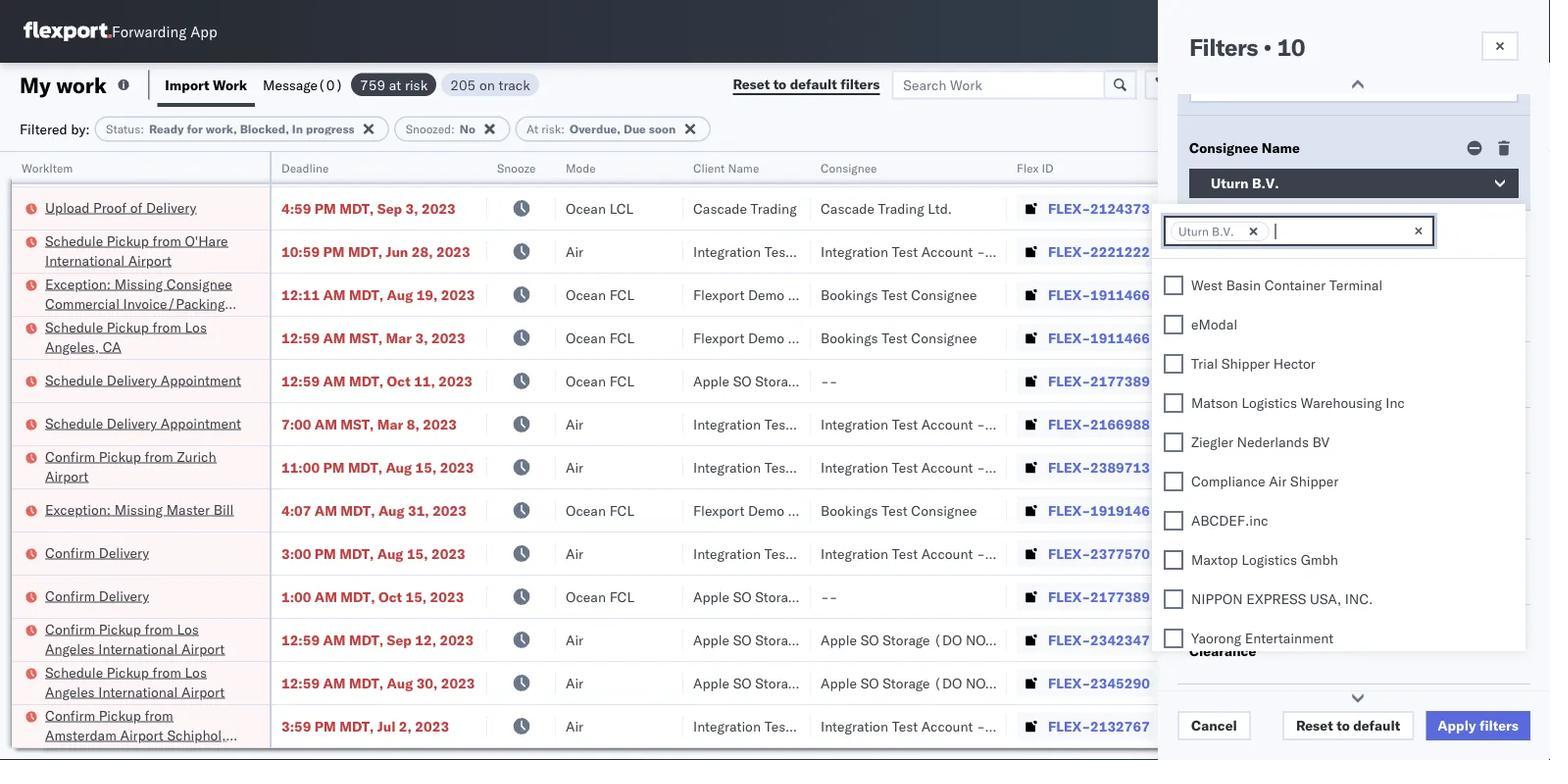 Task type: describe. For each thing, give the bounding box(es) containing it.
flexport for 12:59 am mst, mar 3, 2023
[[694, 329, 745, 346]]

client name
[[694, 160, 760, 175]]

flex-2124373
[[1049, 200, 1151, 217]]

3:59 pm mdt, jul 2, 2023
[[282, 718, 449, 735]]

yaorong
[[1192, 630, 1242, 647]]

international up reset to default
[[1287, 674, 1366, 692]]

storage for 12:59 am mdt, oct 11, 2023
[[756, 372, 803, 389]]

-- for flex-2166988
[[1498, 156, 1515, 174]]

am for 7:00 am mst, mar 11, 2023
[[315, 156, 337, 174]]

fcl for 12:59 am mdt, oct 11, 2023
[[610, 372, 635, 389]]

ocean fcl for 12:59 am mst, mar 3, 2023
[[566, 329, 635, 346]]

hector
[[1274, 355, 1316, 372]]

cancel button
[[1178, 711, 1252, 741]]

pm for 10:59
[[323, 243, 345, 260]]

usa,
[[1311, 591, 1342, 608]]

delivery inside 'link'
[[146, 199, 197, 216]]

ningbo for 12:11 am mdt, aug 19, 2023
[[1174, 286, 1219, 303]]

apple for 1:00 am mdt, oct 15, 2023
[[694, 588, 730, 605]]

1 vertical spatial uturn b.v.
[[1179, 224, 1235, 239]]

storage for 12:59 am mdt, aug 30, 2023
[[756, 674, 803, 692]]

-- for flex-2132767
[[1498, 718, 1515, 735]]

work,
[[206, 122, 237, 136]]

ca
[[103, 338, 121, 355]]

(0)
[[318, 76, 343, 93]]

flex-2345290
[[1049, 674, 1151, 692]]

forwarding
[[112, 22, 187, 41]]

12:59 for 12:59 am mdt, sep 12, 2023
[[282, 631, 320, 648]]

mdt, for 12:59 am mdt, aug 30, 2023
[[349, 674, 384, 692]]

international inside confirm pickup from los angeles international airport
[[98, 640, 178, 657]]

proof
[[93, 199, 127, 216]]

sep for 12,
[[387, 631, 412, 648]]

compliance  air shipper
[[1192, 473, 1339, 490]]

ocean for 4:07 am mdt, aug 31, 2023
[[566, 502, 606, 519]]

operator
[[1190, 497, 1249, 515]]

apple so storage (do not use) for 1:00 am mdt, oct 15, 2023
[[694, 588, 905, 605]]

mode
[[566, 160, 596, 175]]

11:00 pm mdt, aug 15, 2023
[[282, 459, 474, 476]]

mode button
[[556, 156, 664, 176]]

schedule pickup from los angeles, ca link
[[45, 317, 244, 357]]

flexport demo consignee for 12:11 am mdt, aug 19, 2023
[[694, 286, 854, 303]]

15, for 3:00 pm mdt, aug 15, 2023
[[407, 545, 428, 562]]

clearance inside ready for customs clearance
[[1190, 643, 1257, 660]]

confirm delivery button for 3:00 pm mdt, aug 15, 2023
[[45, 543, 149, 565]]

(do for 1:00 am mdt, oct 15, 2023
[[807, 588, 835, 605]]

7:00 am mst, mar 11, 2023
[[282, 156, 466, 174]]

1 bicu1234565, from the top
[[1370, 285, 1467, 303]]

resize handle column header for deadline
[[464, 152, 488, 760]]

nippon
[[1192, 591, 1244, 608]]

filtered
[[20, 120, 67, 137]]

reset to default filters button
[[721, 70, 892, 100]]

entertainment
[[1246, 630, 1334, 647]]

filters • 10
[[1190, 32, 1306, 62]]

jul
[[378, 718, 396, 735]]

file exception
[[1217, 76, 1308, 93]]

from for schedule pickup from los angeles international airport
[[153, 664, 181, 681]]

b.v. inside button
[[1253, 175, 1280, 192]]

shanghai for 7:00 am mst, mar 8, 2023
[[1174, 415, 1232, 433]]

mst, for 8,
[[341, 415, 374, 433]]

clearance inside upload customs clearance documents
[[152, 146, 215, 163]]

2023 for 3:59 pm mdt, jul 2, 2023
[[415, 718, 449, 735]]

batch
[[1442, 76, 1480, 93]]

account for 11:00 pm mdt, aug 15, 2023
[[922, 459, 974, 476]]

default for reset to default
[[1354, 717, 1401, 734]]

7:00 am mst, mar 8, 2023
[[282, 415, 457, 433]]

confirm pickup from los angeles international airport link
[[45, 620, 244, 659]]

1 bicu1234565, demu12325 from the top
[[1370, 285, 1551, 303]]

jun
[[386, 243, 408, 260]]

account for 7:00 am mst, mar 11, 2023
[[922, 156, 974, 174]]

12:59 am mdt, sep 12, 2023
[[282, 631, 474, 648]]

storage for 12:59 am mdt, sep 12, 2023
[[756, 631, 803, 648]]

schedule delivery appointment button for 12:59 am mdt, oct 11, 2023
[[45, 370, 241, 392]]

trading for cascade trading ltd.
[[879, 200, 925, 217]]

type
[[1261, 563, 1292, 580]]

2023 for 12:59 am mdt, sep 12, 2023
[[440, 631, 474, 648]]

air for 10:59 pm mdt, jun 28, 2023
[[566, 243, 584, 260]]

1 vertical spatial shipper
[[1291, 473, 1339, 490]]

flex- for 7:00 am mst, mar 8, 2023
[[1049, 415, 1091, 433]]

am for 12:59 am mdt, sep 12, 2023
[[323, 631, 346, 648]]

31,
[[408, 502, 429, 519]]

flex
[[1017, 160, 1039, 175]]

1 demu12325 from the top
[[1470, 285, 1551, 303]]

flexport for 12:11 am mdt, aug 19, 2023
[[694, 286, 745, 303]]

confirm delivery link for 1:00 am mdt, oct 15, 2023
[[45, 586, 149, 606]]

0 vertical spatial ready
[[149, 122, 184, 136]]

test for 12:59 am mst, mar 3, 2023
[[882, 329, 908, 346]]

4 schedule from the top
[[45, 414, 103, 432]]

ocean for 12:11 am mdt, aug 19, 2023
[[566, 286, 606, 303]]

item
[[1228, 563, 1257, 580]]

0 horizontal spatial container
[[1265, 277, 1326, 294]]

pudong for 12:59 am mdt, sep 12, 2023
[[1236, 631, 1283, 648]]

upload proof of delivery link
[[45, 198, 197, 217]]

departure port button
[[1164, 156, 1341, 176]]

delivery for 7:00 am mst, mar 8, 2023
[[107, 414, 157, 432]]

id
[[1042, 160, 1054, 175]]

angeles for schedule pickup from los angeles international airport
[[45, 683, 95, 700]]

international down usa,
[[1287, 631, 1366, 648]]

account for 7:00 am mst, mar 8, 2023
[[922, 415, 974, 433]]

airport inside confirm pickup from los angeles international airport
[[181, 640, 225, 657]]

0 vertical spatial shipper
[[1222, 355, 1271, 372]]

ocean fcl for 1:00 am mdt, oct 15, 2023
[[566, 588, 635, 605]]

2177389 for 12:59 am mdt, oct 11, 2023
[[1091, 372, 1151, 389]]

0 horizontal spatial b.v.
[[1213, 224, 1235, 239]]

flex- for 12:59 am mdt, oct 11, 2023
[[1049, 372, 1091, 389]]

flex-1911466 for 12:59 am mst, mar 3, 2023
[[1049, 329, 1151, 346]]

gmbh
[[1301, 551, 1339, 568]]

aug for 12:59 am mdt, aug 30, 2023
[[387, 674, 413, 692]]

shanghai for 12:59 am mdt, aug 30, 2023
[[1174, 674, 1232, 692]]

documents
[[45, 165, 116, 182]]

resize handle column header for client name
[[788, 152, 811, 760]]

progress
[[306, 122, 355, 136]]

air for 11:00 pm mdt, aug 15, 2023
[[566, 459, 584, 476]]

pickup for schedule pickup from los angeles, ca
[[107, 318, 149, 336]]

app
[[190, 22, 217, 41]]

exception: missing master bill button
[[45, 500, 234, 521]]

airport inside confirm pickup from amsterdam airport schiphol, haarlemmermeer, netherlands
[[120, 726, 164, 744]]

my work
[[20, 71, 107, 98]]

karl for 7:00 am mst, mar 8, 2023
[[989, 415, 1014, 433]]

flexport demo consignee for 4:07 am mdt, aug 31, 2023
[[694, 502, 854, 519]]

airport up reset to default
[[1370, 674, 1413, 692]]

1 horizontal spatial work
[[1190, 563, 1224, 580]]

12:59 am mdt, aug 30, 2023
[[282, 674, 475, 692]]

0 vertical spatial filters
[[841, 76, 880, 93]]

shanghai for 12:59 am mdt, sep 12, 2023
[[1174, 631, 1232, 648]]

3 schedule from the top
[[45, 371, 103, 388]]

default for reset to default filters
[[790, 76, 838, 93]]

quoted delivery date
[[1190, 300, 1330, 317]]

port
[[1231, 160, 1253, 175]]

mar for 11,
[[378, 156, 404, 174]]

cascade trading
[[694, 200, 797, 217]]

0 vertical spatial date
[[1299, 300, 1330, 317]]

ocean for 4:59 pm mdt, sep 3, 2023
[[566, 200, 606, 217]]

1 horizontal spatial risk
[[542, 122, 561, 136]]

work
[[56, 71, 107, 98]]

30,
[[417, 674, 438, 692]]

use) for 1:00 am mdt, oct 15, 2023
[[870, 588, 905, 605]]

reset to default filters
[[733, 76, 880, 93]]

oct for 11,
[[387, 372, 411, 389]]

account for 3:00 pm mdt, aug 15, 2023
[[922, 545, 974, 562]]

4:59 pm mdt, sep 3, 2023
[[282, 200, 456, 217]]

2023 for 3:00 pm mdt, aug 15, 2023
[[432, 545, 466, 562]]

am for 12:59 am mst, mar 3, 2023
[[323, 329, 346, 346]]

1 vertical spatial filters
[[1480, 717, 1520, 734]]

for
[[1234, 629, 1256, 646]]

bookings test consignee for 12:59 am mst, mar 3, 2023
[[821, 329, 978, 346]]

mdt, for 3:00 pm mdt, aug 15, 2023
[[340, 545, 374, 562]]

schedule for angeles,
[[45, 318, 103, 336]]

11, for mar
[[407, 156, 428, 174]]

so for 12:59 am mdt, aug 30, 2023
[[733, 674, 752, 692]]

upload customs clearance documents link
[[45, 145, 244, 184]]

10:59
[[282, 243, 320, 260]]

mbl/maw button
[[1488, 156, 1551, 176]]

test for 7:00 am mst, mar 11, 2023
[[892, 156, 918, 174]]

schedule delivery appointment for 7:00 am mst, mar 8, 2023
[[45, 414, 241, 432]]

10 resize handle column header from the left
[[1516, 152, 1539, 760]]

2023 for 12:59 am mdt, oct 11, 2023
[[439, 372, 473, 389]]

2023 for 12:59 am mdt, aug 30, 2023
[[441, 674, 475, 692]]

airport down gvcu5265864
[[1370, 631, 1413, 648]]

international left numbers
[[1287, 156, 1366, 174]]

bookings for 12:11 am mdt, aug 19, 2023
[[821, 286, 879, 303]]

import
[[165, 76, 210, 93]]

exception
[[1244, 76, 1308, 93]]

flex-2342347
[[1049, 631, 1151, 648]]

consignee name
[[1190, 139, 1301, 156]]

deadline button
[[272, 156, 468, 176]]

basin
[[1227, 277, 1262, 294]]

apple for 12:59 am mdt, aug 30, 2023
[[694, 674, 730, 692]]

o'hare
[[185, 232, 228, 249]]

nippon express usa, inc.
[[1192, 591, 1374, 608]]

work inside import work button
[[213, 76, 247, 93]]

forwarding app
[[112, 22, 217, 41]]

flex id
[[1017, 160, 1054, 175]]

sep for 3,
[[378, 200, 402, 217]]

2 bicu1234565, from the top
[[1370, 329, 1467, 346]]

test for 3:00 pm mdt, aug 15, 2023
[[892, 545, 918, 562]]

pm for 4:59
[[315, 200, 336, 217]]

of
[[130, 199, 143, 216]]

Search Shipments (/) text field
[[1175, 17, 1365, 46]]

reset to default
[[1297, 717, 1401, 734]]

apple so storage (do not use) for 12:59 am mdt, oct 11, 2023
[[694, 372, 905, 389]]

4:07 am mdt, aug 31, 2023
[[282, 502, 467, 519]]

confirm pickup from zurich airport button
[[45, 447, 244, 488]]

arrival
[[1190, 432, 1235, 449]]

import work
[[165, 76, 247, 93]]

11, for oct
[[414, 372, 435, 389]]

missing for master
[[115, 501, 163, 518]]

abcdef.inc
[[1192, 512, 1269, 529]]

upload proof of delivery button
[[45, 198, 197, 219]]

airport down inc
[[1370, 415, 1413, 433]]

flex- for 10:59 pm mdt, jun 28, 2023
[[1049, 243, 1091, 260]]

quoted
[[1190, 300, 1238, 317]]

12:59 am mdt, oct 11, 2023
[[282, 372, 473, 389]]

2221222
[[1091, 243, 1151, 260]]

demo for 12:11 am mdt, aug 19, 2023
[[748, 286, 785, 303]]

flex- for 12:11 am mdt, aug 19, 2023
[[1049, 286, 1091, 303]]

apple for 12:59 am mdt, oct 11, 2023
[[694, 372, 730, 389]]

netherlands
[[160, 746, 237, 760]]

logistics for maxtop
[[1242, 551, 1298, 568]]

3 : from the left
[[561, 122, 565, 136]]

ltd.
[[928, 200, 953, 217]]

1 horizontal spatial deadline
[[1190, 366, 1249, 383]]

shanghai, china
[[1174, 502, 1277, 519]]

soon
[[649, 122, 676, 136]]



Task type: locate. For each thing, give the bounding box(es) containing it.
snoozed
[[406, 122, 451, 136]]

1 flex- from the top
[[1049, 156, 1091, 174]]

appointment
[[161, 371, 241, 388], [161, 414, 241, 432]]

bookings for 4:07 am mdt, aug 31, 2023
[[821, 502, 879, 519]]

1 1911466 from the top
[[1091, 286, 1151, 303]]

1 vertical spatial mar
[[386, 329, 412, 346]]

pm right 11:00
[[323, 459, 345, 476]]

oct up 8, at bottom
[[387, 372, 411, 389]]

los inside schedule pickup from los angeles international airport
[[185, 664, 207, 681]]

pudong for 7:00 am mst, mar 11, 2023
[[1236, 156, 1283, 174]]

airport up schiphol,
[[181, 683, 225, 700]]

aug for 3:00 pm mdt, aug 15, 2023
[[378, 545, 404, 562]]

1 hong from the top
[[1174, 372, 1207, 389]]

default inside reset to default filters button
[[790, 76, 838, 93]]

pickup inside schedule pickup from los angeles, ca
[[107, 318, 149, 336]]

resize handle column header
[[246, 152, 270, 760], [464, 152, 488, 760], [533, 152, 556, 760], [660, 152, 684, 760], [788, 152, 811, 760], [984, 152, 1007, 760], [1141, 152, 1164, 760], [1337, 152, 1361, 760], [1465, 152, 1488, 760], [1516, 152, 1539, 760]]

shanghai pudong international airport for 12:59 am mdt, aug 30, 2023
[[1174, 674, 1413, 692]]

3 flex- from the top
[[1049, 243, 1091, 260]]

1911466 for 12:11 am mdt, aug 19, 2023
[[1091, 286, 1151, 303]]

: for status
[[141, 122, 144, 136]]

5 confirm from the top
[[45, 707, 95, 724]]

Search Work text field
[[892, 70, 1106, 100]]

1 7:00 from the top
[[282, 156, 311, 174]]

ocean fcl for 4:07 am mdt, aug 31, 2023
[[566, 502, 635, 519]]

schedule down proof
[[45, 232, 103, 249]]

no
[[460, 122, 476, 136]]

schedule delivery appointment link for 12:59 am mdt, oct 11, 2023
[[45, 370, 241, 390]]

angeles for confirm pickup from los angeles international airport
[[45, 640, 95, 657]]

confirm delivery link up confirm pickup from los angeles international airport
[[45, 586, 149, 606]]

kong
[[1211, 372, 1243, 389], [1211, 588, 1243, 605]]

205
[[451, 76, 476, 93]]

pickup inside confirm pickup from amsterdam airport schiphol, haarlemmermeer, netherlands
[[99, 707, 141, 724]]

aug down 4:07 am mdt, aug 31, 2023
[[378, 545, 404, 562]]

1 12:59 from the top
[[282, 329, 320, 346]]

matson
[[1192, 394, 1239, 412]]

integration test account - karl lagerfeld for 7:00 am mst, mar 11, 2023
[[821, 156, 1076, 174]]

ziegler nederlands bv
[[1192, 434, 1330, 451]]

appointment up zurich
[[161, 414, 241, 432]]

1 bookings test consignee from the top
[[821, 286, 978, 303]]

0 vertical spatial integration test account - karl lagerfeld
[[821, 156, 1076, 174]]

not for 12:59 am mdt, oct 11, 2023
[[839, 372, 866, 389]]

filters right apply
[[1480, 717, 1520, 734]]

7 flex- from the top
[[1049, 415, 1091, 433]]

0 vertical spatial angeles
[[45, 640, 95, 657]]

1 vertical spatial sep
[[387, 631, 412, 648]]

0 horizontal spatial date
[[1238, 432, 1269, 449]]

0 vertical spatial 1911466
[[1091, 286, 1151, 303]]

0 vertical spatial exception:
[[45, 275, 111, 292]]

2023 right 12, on the left bottom
[[440, 631, 474, 648]]

1 horizontal spatial cascade
[[821, 200, 875, 217]]

airport inside confirm pickup from zurich airport
[[45, 467, 89, 485]]

1 shanghai pudong international airport from the top
[[1174, 156, 1413, 174]]

uturn down consignee name
[[1212, 175, 1249, 192]]

confirm up the amsterdam
[[45, 707, 95, 724]]

am right 12:11
[[323, 286, 346, 303]]

international inside schedule pickup from los angeles international airport
[[98, 683, 178, 700]]

test for 4:07 am mdt, aug 31, 2023
[[882, 502, 908, 519]]

from inside schedule pickup from los angeles international airport
[[153, 664, 181, 681]]

1 : from the left
[[141, 122, 144, 136]]

upload down documents at the top left of the page
[[45, 199, 90, 216]]

1 upload from the top
[[45, 146, 90, 163]]

am for 12:59 am mdt, aug 30, 2023
[[323, 674, 346, 692]]

deadline down in
[[282, 160, 329, 175]]

2 flex- from the top
[[1049, 200, 1091, 217]]

uturn down yantian
[[1179, 224, 1210, 239]]

3 lagerfeld from the top
[[1018, 718, 1076, 735]]

0 horizontal spatial to
[[774, 76, 787, 93]]

1 confirm delivery from the top
[[45, 544, 149, 561]]

6 ocean from the top
[[566, 588, 606, 605]]

1 confirm from the top
[[45, 448, 95, 465]]

flex- for 3:00 pm mdt, aug 15, 2023
[[1049, 545, 1091, 562]]

mdt, for 10:59 pm mdt, jun 28, 2023
[[348, 243, 383, 260]]

0 vertical spatial schedule delivery appointment link
[[45, 370, 241, 390]]

None checkbox
[[1164, 276, 1184, 295], [1164, 315, 1184, 335], [1164, 354, 1184, 374], [1164, 433, 1184, 452], [1164, 472, 1184, 491], [1164, 511, 1184, 531], [1164, 629, 1184, 648], [1164, 276, 1184, 295], [1164, 315, 1184, 335], [1164, 354, 1184, 374], [1164, 433, 1184, 452], [1164, 472, 1184, 491], [1164, 511, 1184, 531], [1164, 629, 1184, 648]]

pm for 3:00
[[315, 545, 336, 562]]

8 flex- from the top
[[1049, 459, 1091, 476]]

3 flexport from the top
[[694, 502, 745, 519]]

0 vertical spatial demu12325
[[1470, 285, 1551, 303]]

2 vertical spatial mar
[[378, 415, 404, 433]]

reset to default button
[[1283, 711, 1415, 741]]

schedule inside schedule pickup from los angeles, ca
[[45, 318, 103, 336]]

los inside schedule pickup from los angeles, ca
[[185, 318, 207, 336]]

in
[[292, 122, 303, 136]]

appointment for 7:00 am mst, mar 8, 2023
[[161, 414, 241, 432]]

master
[[167, 501, 210, 518]]

4 confirm from the top
[[45, 620, 95, 638]]

storage for 1:00 am mdt, oct 15, 2023
[[756, 588, 803, 605]]

schedule delivery appointment button down "schedule pickup from los angeles, ca" 'button'
[[45, 370, 241, 392]]

flex-1911466 for 12:11 am mdt, aug 19, 2023
[[1049, 286, 1151, 303]]

2 missing from the top
[[115, 501, 163, 518]]

los inside confirm pickup from los angeles international airport
[[177, 620, 199, 638]]

3 bookings from the top
[[821, 502, 879, 519]]

schedule up confirm pickup from zurich airport
[[45, 414, 103, 432]]

deadline inside the deadline button
[[282, 160, 329, 175]]

uturn b.v. button
[[1190, 169, 1520, 198]]

mst, for 3,
[[349, 329, 383, 346]]

6 flex- from the top
[[1049, 372, 1091, 389]]

airport down 2 button
[[1370, 156, 1413, 174]]

am up 12:59 am mdt, oct 11, 2023
[[323, 329, 346, 346]]

cascade trading ltd.
[[821, 200, 953, 217]]

1 vertical spatial 7:00
[[282, 415, 311, 433]]

2 schedule from the top
[[45, 318, 103, 336]]

demo
[[748, 286, 785, 303], [748, 329, 785, 346], [748, 502, 785, 519]]

1 vertical spatial 11,
[[414, 372, 435, 389]]

1 hong kong from the top
[[1174, 372, 1243, 389]]

international
[[1287, 156, 1366, 174], [45, 252, 125, 269], [1287, 415, 1366, 433], [1287, 631, 1366, 648], [98, 640, 178, 657], [1287, 674, 1366, 692], [98, 683, 178, 700]]

2 vertical spatial los
[[185, 664, 207, 681]]

1 vertical spatial schedule delivery appointment link
[[45, 413, 241, 433]]

resize handle column header for container numbers
[[1465, 152, 1488, 760]]

mdt, for 12:59 am mdt, oct 11, 2023
[[349, 372, 384, 389]]

trading left ltd.
[[879, 200, 925, 217]]

from up schedule pickup from los angeles international airport 'link' in the bottom left of the page
[[145, 620, 173, 638]]

confirm for zurich
[[45, 448, 95, 465]]

cancel
[[1192, 717, 1238, 734]]

12:59 down 12:11
[[282, 329, 320, 346]]

upload up documents at the top left of the page
[[45, 146, 90, 163]]

uturn b.v.
[[1212, 175, 1280, 192], [1179, 224, 1235, 239]]

sep left 12, on the left bottom
[[387, 631, 412, 648]]

confirm delivery link down exception: missing master bill button
[[45, 543, 149, 563]]

2 pudong from the top
[[1236, 415, 1283, 433]]

3 confirm from the top
[[45, 587, 95, 604]]

exception: missing master bill link
[[45, 500, 234, 519]]

airport inside schedule pickup from o'hare international airport
[[128, 252, 172, 269]]

deadline up matson
[[1190, 366, 1249, 383]]

confirm delivery for 1:00 am mdt, oct 15, 2023
[[45, 587, 149, 604]]

1 flexport from the top
[[694, 286, 745, 303]]

1 ocean from the top
[[566, 200, 606, 217]]

2 schedule delivery appointment from the top
[[45, 414, 241, 432]]

lagerfeld down flex-2345290
[[1018, 718, 1076, 735]]

1 horizontal spatial date
[[1299, 300, 1330, 317]]

0 vertical spatial appointment
[[161, 371, 241, 388]]

lagerfeld for 7:00 am mst, mar 11, 2023
[[1018, 156, 1076, 174]]

air for 12:59 am mdt, sep 12, 2023
[[566, 631, 584, 648]]

numbers
[[1370, 168, 1419, 183]]

at
[[389, 76, 401, 93]]

track
[[499, 76, 531, 93]]

ready inside ready for customs clearance
[[1190, 629, 1231, 646]]

2
[[1212, 79, 1220, 97]]

pickup for confirm pickup from los angeles international airport
[[99, 620, 141, 638]]

759
[[360, 76, 386, 93]]

2377570
[[1091, 545, 1151, 562]]

2177389 left the trial
[[1091, 372, 1151, 389]]

1 vertical spatial risk
[[542, 122, 561, 136]]

0 vertical spatial bookings
[[821, 286, 879, 303]]

1 flex-2177389 from the top
[[1049, 372, 1151, 389]]

so for 12:59 am mdt, sep 12, 2023
[[733, 631, 752, 648]]

1 vertical spatial ningbo
[[1174, 329, 1219, 346]]

am for 4:07 am mdt, aug 31, 2023
[[315, 502, 337, 519]]

1 shanghai from the top
[[1174, 156, 1232, 174]]

mdt, up 12:59 am mst, mar 3, 2023
[[349, 286, 384, 303]]

3 shanghai from the top
[[1174, 631, 1232, 648]]

1 lagerfeld from the top
[[1018, 156, 1076, 174]]

vessel name
[[1190, 234, 1274, 252]]

13 flex- from the top
[[1049, 674, 1091, 692]]

2 hong from the top
[[1174, 588, 1207, 605]]

confirm delivery button
[[45, 543, 149, 565], [45, 586, 149, 608]]

: right at
[[561, 122, 565, 136]]

logistics up nederlands at the bottom right
[[1242, 394, 1298, 412]]

resize handle column header for mode
[[660, 152, 684, 760]]

0 vertical spatial confirm delivery button
[[45, 543, 149, 565]]

mdt, left jul
[[340, 718, 374, 735]]

--
[[1498, 156, 1515, 174], [1498, 200, 1515, 217], [1498, 243, 1515, 260], [821, 372, 838, 389], [821, 588, 838, 605], [1498, 674, 1515, 692], [1498, 718, 1515, 735]]

mdt,
[[340, 200, 374, 217], [348, 243, 383, 260], [349, 286, 384, 303], [349, 372, 384, 389], [348, 459, 383, 476], [341, 502, 375, 519], [340, 545, 374, 562], [341, 588, 375, 605], [349, 631, 384, 648], [349, 674, 384, 692], [340, 718, 374, 735]]

international up the commercial
[[45, 252, 125, 269]]

2124373
[[1091, 200, 1151, 217]]

1 vertical spatial integration test account - karl lagerfeld
[[821, 415, 1076, 433]]

12:11
[[282, 286, 320, 303]]

0 vertical spatial mar
[[378, 156, 404, 174]]

container numbers button
[[1361, 148, 1469, 183]]

lagerfeld for 7:00 am mst, mar 8, 2023
[[1018, 415, 1076, 433]]

commercial
[[45, 295, 120, 312]]

exception: down confirm pickup from zurich airport
[[45, 501, 111, 518]]

1 vertical spatial flexport demo consignee
[[694, 329, 854, 346]]

1 vertical spatial demo
[[748, 329, 785, 346]]

am right the 4:07
[[315, 502, 337, 519]]

3, down 19,
[[415, 329, 428, 346]]

exception:
[[45, 275, 111, 292], [45, 501, 111, 518]]

international up schedule pickup from los angeles international airport
[[98, 640, 178, 657]]

schedule pickup from los angeles, ca
[[45, 318, 207, 355]]

2023 down 19,
[[432, 329, 466, 346]]

pm right 3:59
[[315, 718, 336, 735]]

schedule for international
[[45, 232, 103, 249]]

2 vertical spatial karl
[[989, 718, 1014, 735]]

1 2166988 from the top
[[1091, 156, 1151, 174]]

vessel
[[1190, 234, 1232, 252]]

1 integration test account - karl lagerfeld from the top
[[821, 156, 1076, 174]]

schedule delivery appointment up 'confirm pickup from zurich airport' link
[[45, 414, 241, 432]]

0 vertical spatial confirm delivery
[[45, 544, 149, 561]]

1 vertical spatial default
[[1354, 717, 1401, 734]]

not for 12:59 am mdt, aug 30, 2023
[[839, 674, 866, 692]]

2 confirm delivery button from the top
[[45, 586, 149, 608]]

12 flex- from the top
[[1049, 631, 1091, 648]]

1 cascade from the left
[[694, 200, 747, 217]]

0 horizontal spatial trading
[[751, 200, 797, 217]]

b.v.
[[1253, 175, 1280, 192], [1213, 224, 1235, 239]]

am up 3:59 pm mdt, jul 2, 2023
[[323, 674, 346, 692]]

hong
[[1174, 372, 1207, 389], [1174, 588, 1207, 605]]

delivery down west basin container terminal
[[1242, 300, 1296, 317]]

1 vertical spatial hong
[[1174, 588, 1207, 605]]

2 ocean fcl from the top
[[566, 329, 635, 346]]

flexport for 4:07 am mdt, aug 31, 2023
[[694, 502, 745, 519]]

2 vertical spatial integration test account - karl lagerfeld
[[821, 718, 1076, 735]]

sep up jun
[[378, 200, 402, 217]]

2166988 up 2389713
[[1091, 415, 1151, 433]]

12:59 for 12:59 am mst, mar 3, 2023
[[282, 329, 320, 346]]

2 logistics from the top
[[1242, 551, 1298, 568]]

upload inside upload customs clearance documents
[[45, 146, 90, 163]]

2389713
[[1091, 459, 1151, 476]]

2 demo from the top
[[748, 329, 785, 346]]

2 7:00 from the top
[[282, 415, 311, 433]]

confirm delivery link
[[45, 543, 149, 563], [45, 586, 149, 606]]

schedule delivery appointment down "schedule pickup from los angeles, ca" 'button'
[[45, 371, 241, 388]]

confirm inside confirm pickup from amsterdam airport schiphol, haarlemmermeer, netherlands
[[45, 707, 95, 724]]

4 ocean from the top
[[566, 372, 606, 389]]

0 horizontal spatial deadline
[[282, 160, 329, 175]]

pickup inside confirm pickup from zurich airport
[[99, 448, 141, 465]]

3,
[[406, 200, 418, 217], [415, 329, 428, 346]]

1 missing from the top
[[115, 275, 163, 292]]

forwarding app link
[[24, 22, 217, 41]]

1 flex-1911466 from the top
[[1049, 286, 1151, 303]]

am down progress
[[315, 156, 337, 174]]

15, down '31,'
[[407, 545, 428, 562]]

1 vertical spatial uturn
[[1179, 224, 1210, 239]]

1 vertical spatial bookings test consignee
[[821, 329, 978, 346]]

consignee button
[[811, 156, 988, 176]]

delivery right of
[[146, 199, 197, 216]]

flex-1919146
[[1049, 502, 1151, 519]]

demo for 4:07 am mdt, aug 31, 2023
[[748, 502, 785, 519]]

shipper right the trial
[[1222, 355, 1271, 372]]

am down "1:00 am mdt, oct 15, 2023"
[[323, 631, 346, 648]]

1 vertical spatial flex-1911466
[[1049, 329, 1151, 346]]

0 vertical spatial flex-2166988
[[1049, 156, 1151, 174]]

from inside confirm pickup from zurich airport
[[145, 448, 173, 465]]

confirm inside confirm pickup from los angeles international airport
[[45, 620, 95, 638]]

integration for 11:00 pm mdt, aug 15, 2023
[[821, 459, 889, 476]]

pickup inside schedule pickup from los angeles international airport
[[107, 664, 149, 681]]

air for 3:00 pm mdt, aug 15, 2023
[[566, 545, 584, 562]]

1 vertical spatial ready
[[1190, 629, 1231, 646]]

2 vertical spatial bookings
[[821, 502, 879, 519]]

hong up matson
[[1174, 372, 1207, 389]]

test for 3:59 pm mdt, jul 2, 2023
[[892, 718, 918, 735]]

ready for customs clearance
[[1190, 629, 1317, 660]]

mdt, for 12:59 am mdt, sep 12, 2023
[[349, 631, 384, 648]]

schedule pickup from o'hare international airport button
[[45, 231, 244, 272]]

1 vertical spatial bicu1234565,
[[1370, 329, 1467, 346]]

shanghai pudong international airport
[[1174, 156, 1413, 174], [1174, 415, 1413, 433], [1174, 631, 1413, 648], [1174, 674, 1413, 692]]

1 vertical spatial upload
[[45, 199, 90, 216]]

karl
[[989, 156, 1014, 174], [989, 415, 1014, 433], [989, 718, 1014, 735]]

0 vertical spatial bicu1234565, demu12325
[[1370, 285, 1551, 303]]

1 angeles from the top
[[45, 640, 95, 657]]

demo for 12:59 am mst, mar 3, 2023
[[748, 329, 785, 346]]

2023
[[432, 156, 466, 174], [422, 200, 456, 217], [437, 243, 471, 260], [441, 286, 475, 303], [432, 329, 466, 346], [439, 372, 473, 389], [423, 415, 457, 433], [440, 459, 474, 476], [433, 502, 467, 519], [432, 545, 466, 562], [430, 588, 464, 605], [440, 631, 474, 648], [441, 674, 475, 692], [415, 718, 449, 735]]

logistics up express
[[1242, 551, 1298, 568]]

name inside button
[[728, 160, 760, 175]]

shanghai,
[[1174, 502, 1237, 519]]

9 flex- from the top
[[1049, 502, 1091, 519]]

aug down 8, at bottom
[[386, 459, 412, 476]]

1 vertical spatial work
[[1190, 563, 1224, 580]]

1 horizontal spatial container
[[1370, 153, 1423, 167]]

trial
[[1192, 355, 1219, 372]]

pudong for 12:59 am mdt, aug 30, 2023
[[1236, 674, 1283, 692]]

0 vertical spatial uturn
[[1212, 175, 1249, 192]]

0 vertical spatial 2177389
[[1091, 372, 1151, 389]]

0 horizontal spatial uturn
[[1179, 224, 1210, 239]]

from inside confirm pickup from los angeles international airport
[[145, 620, 173, 638]]

emodal
[[1192, 316, 1238, 333]]

shanghai up yantian
[[1174, 156, 1232, 174]]

5 resize handle column header from the left
[[788, 152, 811, 760]]

mdt, down 3:00 pm mdt, aug 15, 2023
[[341, 588, 375, 605]]

customs inside upload customs clearance documents
[[93, 146, 148, 163]]

11, down snoozed
[[407, 156, 428, 174]]

0 vertical spatial default
[[790, 76, 838, 93]]

2023 right "28,"
[[437, 243, 471, 260]]

uturn b.v. inside uturn b.v. button
[[1212, 175, 1280, 192]]

2177389 for 1:00 am mdt, oct 15, 2023
[[1091, 588, 1151, 605]]

uturn b.v. down consignee name
[[1212, 175, 1280, 192]]

2 vertical spatial name
[[1236, 234, 1274, 252]]

confirm delivery up confirm pickup from los angeles international airport
[[45, 587, 149, 604]]

0 horizontal spatial cascade
[[694, 200, 747, 217]]

os
[[1495, 24, 1514, 39]]

1 vertical spatial confirm delivery
[[45, 587, 149, 604]]

inc
[[1386, 394, 1406, 412]]

blocked,
[[240, 122, 289, 136]]

bookings test consignee for 4:07 am mdt, aug 31, 2023
[[821, 502, 978, 519]]

4 fcl from the top
[[610, 502, 635, 519]]

container up quoted delivery date
[[1265, 277, 1326, 294]]

international up the bv
[[1287, 415, 1366, 433]]

1 vertical spatial container
[[1265, 277, 1326, 294]]

los down confirm pickup from los angeles international airport button
[[185, 664, 207, 681]]

default inside reset to default button
[[1354, 717, 1401, 734]]

cascade for cascade trading ltd.
[[821, 200, 875, 217]]

hong for 1:00 am mdt, oct 15, 2023
[[1174, 588, 1207, 605]]

0 vertical spatial clearance
[[152, 146, 215, 163]]

ag
[[886, 459, 905, 476], [1013, 459, 1032, 476], [886, 545, 905, 562], [1013, 545, 1032, 562]]

work up nippon
[[1190, 563, 1224, 580]]

b.v. down yantian
[[1213, 224, 1235, 239]]

uturn b.v. down yantian
[[1179, 224, 1235, 239]]

3 12:59 from the top
[[282, 631, 320, 648]]

confirm inside confirm pickup from zurich airport
[[45, 448, 95, 465]]

4 shanghai from the top
[[1174, 674, 1232, 692]]

0 vertical spatial oct
[[387, 372, 411, 389]]

confirm for amsterdam
[[45, 707, 95, 724]]

international inside schedule pickup from o'hare international airport
[[45, 252, 125, 269]]

kong down work item type
[[1211, 588, 1243, 605]]

bill
[[214, 501, 234, 518]]

2 demu12325 from the top
[[1470, 329, 1551, 346]]

pickup for schedule pickup from o'hare international airport
[[107, 232, 149, 249]]

2 bicu1234565, demu12325 from the top
[[1370, 329, 1551, 346]]

None text field
[[1274, 223, 1294, 240]]

0 vertical spatial bicu1234565,
[[1370, 285, 1467, 303]]

1 vertical spatial flex-2177389
[[1049, 588, 1151, 605]]

confirm down exception: missing master bill button
[[45, 544, 95, 561]]

1 vertical spatial schedule delivery appointment button
[[45, 413, 241, 435]]

list
[[45, 314, 68, 332]]

0 vertical spatial ningbo
[[1174, 286, 1219, 303]]

not for 1:00 am mdt, oct 15, 2023
[[839, 588, 866, 605]]

0 vertical spatial 11,
[[407, 156, 428, 174]]

resize handle column header for consignee
[[984, 152, 1007, 760]]

2 karl from the top
[[989, 415, 1014, 433]]

delivery down exception: missing master bill button
[[99, 544, 149, 561]]

mdt, left jun
[[348, 243, 383, 260]]

lagerfeld for 3:59 pm mdt, jul 2, 2023
[[1018, 718, 1076, 735]]

1 schedule delivery appointment button from the top
[[45, 370, 241, 392]]

9 resize handle column header from the left
[[1465, 152, 1488, 760]]

0 vertical spatial name
[[1262, 139, 1301, 156]]

1 resize handle column header from the left
[[246, 152, 270, 760]]

2 upload from the top
[[45, 199, 90, 216]]

2177389 down 2377570
[[1091, 588, 1151, 605]]

759 at risk
[[360, 76, 428, 93]]

3 ocean fcl from the top
[[566, 372, 635, 389]]

oct
[[387, 372, 411, 389], [379, 588, 402, 605]]

1 vertical spatial logistics
[[1242, 551, 1298, 568]]

flex-2342347 button
[[1017, 626, 1154, 654], [1017, 626, 1154, 654]]

exception: for exception: missing consignee commercial invoice/packing list
[[45, 275, 111, 292]]

1 kong from the top
[[1211, 372, 1243, 389]]

2023 down 12:59 am mst, mar 3, 2023
[[439, 372, 473, 389]]

0 horizontal spatial default
[[790, 76, 838, 93]]

exception: missing consignee commercial invoice/packing list
[[45, 275, 232, 332]]

apply filters button
[[1427, 711, 1531, 741]]

workitem
[[22, 160, 73, 175]]

flex-2166988 up flex-2389713
[[1049, 415, 1151, 433]]

exception: inside exception: missing consignee commercial invoice/packing list
[[45, 275, 111, 292]]

customs inside ready for customs clearance
[[1259, 629, 1317, 646]]

aug for 12:11 am mdt, aug 19, 2023
[[387, 286, 413, 303]]

2 lagerfeld from the top
[[1018, 415, 1076, 433]]

clearance
[[152, 146, 215, 163], [1190, 643, 1257, 660]]

0 horizontal spatial ready
[[149, 122, 184, 136]]

0 vertical spatial hong
[[1174, 372, 1207, 389]]

0 horizontal spatial risk
[[405, 76, 428, 93]]

confirm up schedule pickup from los angeles international airport
[[45, 620, 95, 638]]

confirm delivery button for 1:00 am mdt, oct 15, 2023
[[45, 586, 149, 608]]

0 vertical spatial container
[[1370, 153, 1423, 167]]

2023 for 7:00 am mst, mar 8, 2023
[[423, 415, 457, 433]]

2 ocean from the top
[[566, 286, 606, 303]]

bv
[[1313, 434, 1330, 451]]

flexport. image
[[24, 22, 112, 41]]

0 vertical spatial kong
[[1211, 372, 1243, 389]]

2 flex-1911466 from the top
[[1049, 329, 1151, 346]]

0 horizontal spatial reset
[[733, 76, 770, 93]]

1 schedule from the top
[[45, 232, 103, 249]]

2 1911466 from the top
[[1091, 329, 1151, 346]]

1 demo from the top
[[748, 286, 785, 303]]

1 vertical spatial missing
[[115, 501, 163, 518]]

airport inside schedule pickup from los angeles international airport
[[181, 683, 225, 700]]

2132767
[[1091, 718, 1151, 735]]

storage
[[756, 372, 803, 389], [756, 588, 803, 605], [756, 631, 803, 648], [883, 631, 931, 648], [756, 674, 803, 692], [883, 674, 931, 692]]

shanghai up cancel
[[1174, 674, 1232, 692]]

0 vertical spatial reset
[[733, 76, 770, 93]]

1 horizontal spatial shipper
[[1291, 473, 1339, 490]]

confirm delivery button down exception: missing master bill button
[[45, 543, 149, 565]]

2023 right 2,
[[415, 718, 449, 735]]

from down 'schedule pickup from los angeles international airport' button
[[145, 707, 173, 724]]

2023 down snoozed : no
[[432, 156, 466, 174]]

mdt, up 7:00 am mst, mar 8, 2023
[[349, 372, 384, 389]]

matson logistics warehousing inc
[[1192, 394, 1406, 412]]

integration for 3:00 pm mdt, aug 15, 2023
[[821, 545, 889, 562]]

1 vertical spatial name
[[728, 160, 760, 175]]

2342347
[[1091, 631, 1151, 648]]

1 confirm delivery link from the top
[[45, 543, 149, 563]]

2023 right 8, at bottom
[[423, 415, 457, 433]]

1 ningbo from the top
[[1174, 286, 1219, 303]]

schedule inside schedule pickup from los angeles international airport
[[45, 664, 103, 681]]

0 vertical spatial 3,
[[406, 200, 418, 217]]

angeles up schedule pickup from los angeles international airport
[[45, 640, 95, 657]]

file exception button
[[1186, 70, 1321, 100], [1186, 70, 1321, 100]]

flex-2177389 for 12:59 am mdt, oct 11, 2023
[[1049, 372, 1151, 389]]

from inside schedule pickup from los angeles, ca
[[153, 318, 181, 336]]

mar for 3,
[[386, 329, 412, 346]]

1 vertical spatial schedule delivery appointment
[[45, 414, 241, 432]]

2023 for 7:00 am mst, mar 11, 2023
[[432, 156, 466, 174]]

schedule inside schedule pickup from o'hare international airport
[[45, 232, 103, 249]]

0 horizontal spatial customs
[[93, 146, 148, 163]]

cascade down consignee button
[[821, 200, 875, 217]]

2023 up "28,"
[[422, 200, 456, 217]]

pudong for 7:00 am mst, mar 8, 2023
[[1236, 415, 1283, 433]]

pickup down schedule pickup from los angeles international airport
[[99, 707, 141, 724]]

missing down confirm pickup from zurich airport button
[[115, 501, 163, 518]]

from for schedule pickup from o'hare international airport
[[153, 232, 181, 249]]

upload customs clearance documents
[[45, 146, 215, 182]]

mdt, down 7:00 am mst, mar 8, 2023
[[348, 459, 383, 476]]

fcl for 12:59 am mst, mar 3, 2023
[[610, 329, 635, 346]]

schedule delivery appointment link
[[45, 370, 241, 390], [45, 413, 241, 433]]

maxtop
[[1192, 551, 1239, 568]]

1 schedule delivery appointment link from the top
[[45, 370, 241, 390]]

1 trading from the left
[[751, 200, 797, 217]]

4 pudong from the top
[[1236, 674, 1283, 692]]

from for confirm pickup from los angeles international airport
[[145, 620, 173, 638]]

1 schedule delivery appointment from the top
[[45, 371, 241, 388]]

ningbo for 12:59 am mst, mar 3, 2023
[[1174, 329, 1219, 346]]

mdt, for 4:07 am mdt, aug 31, 2023
[[341, 502, 375, 519]]

1 vertical spatial 1911466
[[1091, 329, 1151, 346]]

aug for 11:00 pm mdt, aug 15, 2023
[[386, 459, 412, 476]]

0 vertical spatial risk
[[405, 76, 428, 93]]

consignee inside exception: missing consignee commercial invoice/packing list
[[167, 275, 232, 292]]

2 confirm delivery from the top
[[45, 587, 149, 604]]

ocean fcl for 12:59 am mdt, oct 11, 2023
[[566, 372, 635, 389]]

hong down 'maxtop'
[[1174, 588, 1207, 605]]

hong kong down 'maxtop'
[[1174, 588, 1243, 605]]

filters up consignee button
[[841, 76, 880, 93]]

0 horizontal spatial filters
[[841, 76, 880, 93]]

1 flex-2166988 from the top
[[1049, 156, 1151, 174]]

pickup inside confirm pickup from los angeles international airport
[[99, 620, 141, 638]]

ocean fcl
[[566, 286, 635, 303], [566, 329, 635, 346], [566, 372, 635, 389], [566, 502, 635, 519], [566, 588, 635, 605]]

mdt, for 3:59 pm mdt, jul 2, 2023
[[340, 718, 374, 735]]

karl for 7:00 am mst, mar 11, 2023
[[989, 156, 1014, 174]]

1 karl from the top
[[989, 156, 1014, 174]]

container inside "button"
[[1370, 153, 1423, 167]]

fcl for 12:11 am mdt, aug 19, 2023
[[610, 286, 635, 303]]

trading down "client name" button
[[751, 200, 797, 217]]

resize handle column header for workitem
[[246, 152, 270, 760]]

container up numbers
[[1370, 153, 1423, 167]]

(do for 12:59 am mdt, oct 11, 2023
[[807, 372, 835, 389]]

0 vertical spatial to
[[774, 76, 787, 93]]

at risk : overdue, due soon
[[527, 122, 676, 136]]

terminal
[[1330, 277, 1383, 294]]

angeles up the amsterdam
[[45, 683, 95, 700]]

clearance down for
[[152, 146, 215, 163]]

angeles inside confirm pickup from los angeles international airport
[[45, 640, 95, 657]]

ocean lcl
[[566, 200, 634, 217]]

2 2177389 from the top
[[1091, 588, 1151, 605]]

None checkbox
[[1164, 393, 1184, 413], [1164, 550, 1184, 570], [1164, 590, 1184, 609], [1164, 393, 1184, 413], [1164, 550, 1184, 570], [1164, 590, 1184, 609]]

2023 for 12:11 am mdt, aug 19, 2023
[[441, 286, 475, 303]]

(do for 12:59 am mdt, sep 12, 2023
[[807, 631, 835, 648]]

2023 right '31,'
[[433, 502, 467, 519]]

15, for 11:00 pm mdt, aug 15, 2023
[[416, 459, 437, 476]]

3 resize handle column header from the left
[[533, 152, 556, 760]]

1 vertical spatial 2177389
[[1091, 588, 1151, 605]]

0 vertical spatial karl
[[989, 156, 1014, 174]]

from inside confirm pickup from amsterdam airport schiphol, haarlemmermeer, netherlands
[[145, 707, 173, 724]]

1 vertical spatial date
[[1238, 432, 1269, 449]]

1 vertical spatial oct
[[379, 588, 402, 605]]

ocean for 1:00 am mdt, oct 15, 2023
[[566, 588, 606, 605]]

1 vertical spatial exception:
[[45, 501, 111, 518]]

0 vertical spatial customs
[[93, 146, 148, 163]]

11,
[[407, 156, 428, 174], [414, 372, 435, 389]]

oct for 15,
[[379, 588, 402, 605]]

5 fcl from the top
[[610, 588, 635, 605]]

pickup inside schedule pickup from o'hare international airport
[[107, 232, 149, 249]]

2 confirm from the top
[[45, 544, 95, 561]]

0 horizontal spatial shipper
[[1222, 355, 1271, 372]]

angeles inside schedule pickup from los angeles international airport
[[45, 683, 95, 700]]

from inside schedule pickup from o'hare international airport
[[153, 232, 181, 249]]

china
[[1240, 502, 1277, 519]]

uturn inside button
[[1212, 175, 1249, 192]]

2 12:59 from the top
[[282, 372, 320, 389]]

2023 for 11:00 pm mdt, aug 15, 2023
[[440, 459, 474, 476]]

0 vertical spatial mst,
[[341, 156, 374, 174]]

2 trading from the left
[[879, 200, 925, 217]]

bookings for 12:59 am mst, mar 3, 2023
[[821, 329, 879, 346]]

2 flexport demo consignee from the top
[[694, 329, 854, 346]]

0 vertical spatial 15,
[[416, 459, 437, 476]]

mst, up 12:59 am mdt, oct 11, 2023
[[349, 329, 383, 346]]

2 vertical spatial flexport
[[694, 502, 745, 519]]

2 bookings test consignee from the top
[[821, 329, 978, 346]]

missing inside 'link'
[[115, 501, 163, 518]]

upload inside upload proof of delivery 'link'
[[45, 199, 90, 216]]

1 flexport demo consignee from the top
[[694, 286, 854, 303]]

flex- for 12:59 am mdt, sep 12, 2023
[[1049, 631, 1091, 648]]

0 horizontal spatial work
[[213, 76, 247, 93]]

mar down 12:11 am mdt, aug 19, 2023
[[386, 329, 412, 346]]

3 pudong from the top
[[1236, 631, 1283, 648]]

11 flex- from the top
[[1049, 588, 1091, 605]]

2023 for 4:59 pm mdt, sep 3, 2023
[[422, 200, 456, 217]]

0 vertical spatial hong kong
[[1174, 372, 1243, 389]]

: left no
[[451, 122, 455, 136]]

3 fcl from the top
[[610, 372, 635, 389]]

ocean for 12:59 am mdt, oct 11, 2023
[[566, 372, 606, 389]]

2166988 for 7:00 am mst, mar 8, 2023
[[1091, 415, 1151, 433]]

2 flex-2177389 from the top
[[1049, 588, 1151, 605]]

2 vertical spatial lagerfeld
[[1018, 718, 1076, 735]]

test for 12:11 am mdt, aug 19, 2023
[[882, 286, 908, 303]]

snooze
[[497, 160, 536, 175]]

missing inside exception: missing consignee commercial invoice/packing list
[[115, 275, 163, 292]]

7 resize handle column header from the left
[[1141, 152, 1164, 760]]

status : ready for work, blocked, in progress
[[106, 122, 355, 136]]

mst, down 12:59 am mdt, oct 11, 2023
[[341, 415, 374, 433]]

os button
[[1482, 9, 1527, 54]]

exception: inside 'link'
[[45, 501, 111, 518]]

5 schedule from the top
[[45, 664, 103, 681]]

2 cascade from the left
[[821, 200, 875, 217]]

integration for 7:00 am mst, mar 8, 2023
[[821, 415, 889, 433]]

1 vertical spatial demu12325
[[1470, 329, 1551, 346]]

1 vertical spatial appointment
[[161, 414, 241, 432]]

1 confirm delivery button from the top
[[45, 543, 149, 565]]

pm right 10:59
[[323, 243, 345, 260]]

12:59 up 7:00 am mst, mar 8, 2023
[[282, 372, 320, 389]]

: for snoozed
[[451, 122, 455, 136]]

1:00 am mdt, oct 15, 2023
[[282, 588, 464, 605]]

work item type
[[1190, 563, 1292, 580]]



Task type: vqa. For each thing, say whether or not it's contained in the screenshot.
Mode at left top
yes



